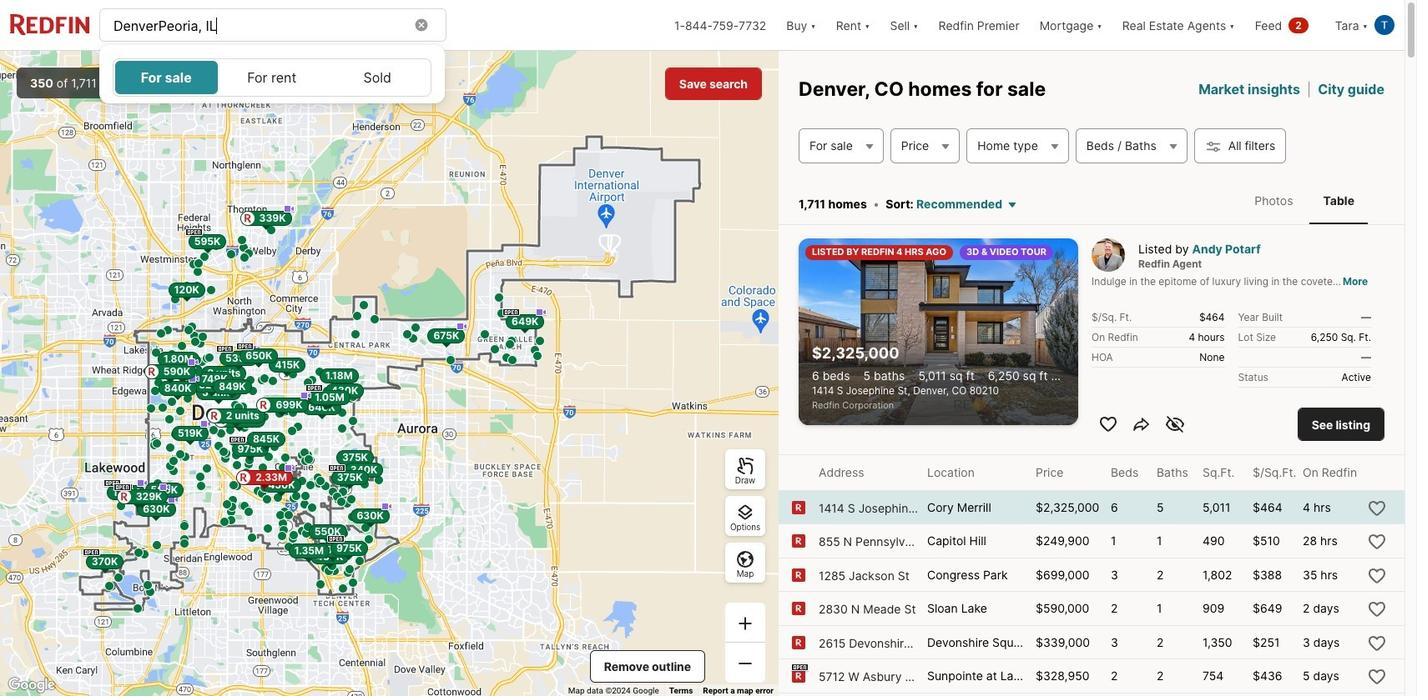 Task type: describe. For each thing, give the bounding box(es) containing it.
map region
[[0, 0, 925, 697]]

google image
[[4, 675, 59, 697]]

toggle search results table view tab
[[1310, 180, 1368, 221]]

user photo image
[[1375, 15, 1395, 35]]

agent photo image
[[1092, 239, 1125, 272]]



Task type: vqa. For each thing, say whether or not it's contained in the screenshot.
tab list
yes



Task type: locate. For each thing, give the bounding box(es) containing it.
tab list
[[1225, 177, 1385, 225]]

toggle search results photos view tab
[[1241, 180, 1307, 221]]

City, Address, School, Agent, ZIP search field
[[100, 9, 445, 43]]

list box
[[113, 58, 431, 97]]



